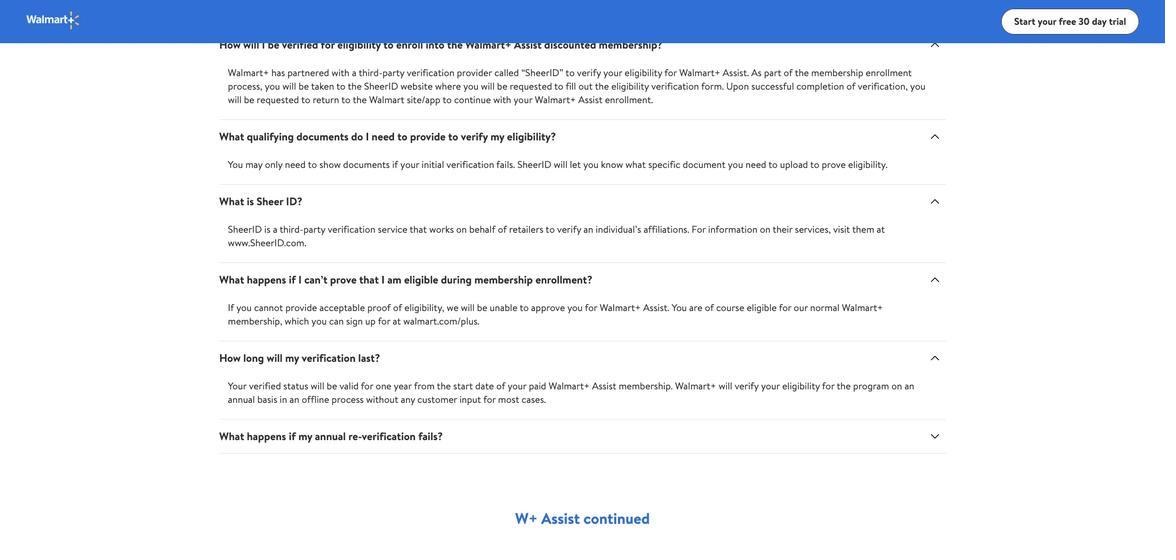 Task type: locate. For each thing, give the bounding box(es) containing it.
with
[[332, 66, 350, 80], [494, 93, 512, 107]]

party up walmart
[[383, 66, 405, 80]]

1 vertical spatial provide
[[286, 301, 317, 315]]

re-
[[349, 430, 362, 444]]

assist. inside walmart+ has partnered with a third-party verification provider called "sheerid" to verify your eligibility for walmart+ assist. as part of the membership enrollment process, you will be taken to the sheerid website where you will be requested to fill out the eligibility verification form. upon successful completion of verification, you will be requested to return to the walmart site/app to continue with your walmart+ assist enrollment.
[[723, 66, 749, 80]]

prove right can't
[[330, 273, 357, 287]]

0 vertical spatial with
[[332, 66, 350, 80]]

membership,
[[228, 315, 283, 328]]

1 vertical spatial documents
[[343, 158, 390, 171]]

of right 'completion'
[[847, 80, 856, 93]]

any
[[401, 393, 415, 407]]

1 horizontal spatial verified
[[282, 37, 318, 52]]

input
[[460, 393, 481, 407]]

is inside sheerid is a third-party verification service that works on behalf of retailers to verify an individual's affiliations. for information on their services, visit them at www.sheerid.com.
[[264, 223, 271, 236]]

the left program
[[837, 380, 851, 393]]

you left can
[[312, 315, 327, 328]]

that left am
[[359, 273, 379, 287]]

0 vertical spatial is
[[247, 194, 254, 209]]

eligible right course
[[747, 301, 777, 315]]

how will i be verified for eligibility to enroll into the walmart+ assist discounted membership? image
[[929, 38, 942, 51]]

1 horizontal spatial at
[[877, 223, 885, 236]]

only
[[265, 158, 283, 171]]

membership inside walmart+ has partnered with a third-party verification provider called "sheerid" to verify your eligibility for walmart+ assist. as part of the membership enrollment process, you will be taken to the sheerid website where you will be requested to fill out the eligibility verification form. upon successful completion of verification, you will be requested to return to the walmart site/app to continue with your walmart+ assist enrollment.
[[812, 66, 864, 80]]

0 horizontal spatial at
[[393, 315, 401, 328]]

id?
[[286, 194, 303, 209]]

2 vertical spatial my
[[299, 430, 312, 444]]

long
[[243, 351, 264, 366]]

0 horizontal spatial party
[[304, 223, 326, 236]]

to left "show"
[[308, 158, 317, 171]]

0 vertical spatial verified
[[282, 37, 318, 52]]

verification down without
[[362, 430, 416, 444]]

verified up 'partnered'
[[282, 37, 318, 52]]

be left valid
[[327, 380, 337, 393]]

1 vertical spatial how
[[219, 351, 241, 366]]

1 vertical spatial annual
[[315, 430, 346, 444]]

provider
[[457, 66, 492, 80]]

0 vertical spatial documents
[[297, 129, 349, 144]]

assist left membership.
[[592, 380, 617, 393]]

to left the fill
[[555, 80, 564, 93]]

you inside if you cannot provide acceptable proof of eligibility, we will be unable to approve you for walmart+ assist. you are of course eligible for our normal walmart+ membership, which you can sign up for at walmart.com/plus.
[[672, 301, 687, 315]]

1 vertical spatial prove
[[330, 273, 357, 287]]

1 horizontal spatial provide
[[410, 129, 446, 144]]

verification up valid
[[302, 351, 356, 366]]

sheerid inside sheerid is a third-party verification service that works on behalf of retailers to verify an individual's affiliations. for information on their services, visit them at www.sheerid.com.
[[228, 223, 262, 236]]

to right 'retailers'
[[546, 223, 555, 236]]

walmart+ has partnered with a third-party verification provider called "sheerid" to verify your eligibility for walmart+ assist. as part of the membership enrollment process, you will be taken to the sheerid website where you will be requested to fill out the eligibility verification form. upon successful completion of verification, you will be requested to return to the walmart site/app to continue with your walmart+ assist enrollment.
[[228, 66, 926, 107]]

i right do
[[366, 129, 369, 144]]

to down walmart
[[398, 129, 408, 144]]

that left works
[[410, 223, 427, 236]]

verification left service
[[328, 223, 376, 236]]

1 horizontal spatial you
[[672, 301, 687, 315]]

0 vertical spatial provide
[[410, 129, 446, 144]]

up
[[365, 315, 376, 328]]

need right do
[[372, 129, 395, 144]]

1 vertical spatial party
[[304, 223, 326, 236]]

if left can't
[[289, 273, 296, 287]]

may
[[246, 158, 263, 171]]

1 horizontal spatial a
[[352, 66, 357, 80]]

provide inside if you cannot provide acceptable proof of eligibility, we will be unable to approve you for walmart+ assist. you are of course eligible for our normal walmart+ membership, which you can sign up for at walmart.com/plus.
[[286, 301, 317, 315]]

for left program
[[823, 380, 835, 393]]

0 horizontal spatial requested
[[257, 93, 299, 107]]

verify inside walmart+ has partnered with a third-party verification provider called "sheerid" to verify your eligibility for walmart+ assist. as part of the membership enrollment process, you will be taken to the sheerid website where you will be requested to fill out the eligibility verification form. upon successful completion of verification, you will be requested to return to the walmart site/app to continue with your walmart+ assist enrollment.
[[577, 66, 601, 80]]

assist. left as
[[723, 66, 749, 80]]

1 horizontal spatial third-
[[359, 66, 383, 80]]

0 vertical spatial prove
[[822, 158, 846, 171]]

1 horizontal spatial annual
[[315, 430, 346, 444]]

one
[[376, 380, 392, 393]]

to right return
[[342, 93, 351, 107]]

3 what from the top
[[219, 273, 244, 287]]

my up the fails. at the left top of the page
[[491, 129, 505, 144]]

verification
[[407, 66, 455, 80], [652, 80, 699, 93], [447, 158, 494, 171], [328, 223, 376, 236], [302, 351, 356, 366], [362, 430, 416, 444]]

partnered
[[288, 66, 329, 80]]

on right program
[[892, 380, 903, 393]]

of
[[784, 66, 793, 80], [847, 80, 856, 93], [498, 223, 507, 236], [393, 301, 402, 315], [705, 301, 714, 315], [497, 380, 506, 393]]

at right them
[[877, 223, 885, 236]]

what qualifying documents do i need to provide to verify my eligibility?
[[219, 129, 556, 144]]

documents up "show"
[[297, 129, 349, 144]]

0 vertical spatial if
[[392, 158, 398, 171]]

1 horizontal spatial on
[[760, 223, 771, 236]]

the right out
[[595, 80, 609, 93]]

out
[[579, 80, 593, 93]]

0 vertical spatial membership
[[812, 66, 864, 80]]

2 vertical spatial if
[[289, 430, 296, 444]]

1 vertical spatial that
[[359, 273, 379, 287]]

1 horizontal spatial membership
[[812, 66, 864, 80]]

cases.
[[522, 393, 546, 407]]

for
[[321, 37, 335, 52], [665, 66, 677, 80], [585, 301, 598, 315], [779, 301, 792, 315], [378, 315, 391, 328], [361, 380, 374, 393], [823, 380, 835, 393], [484, 393, 496, 407]]

0 horizontal spatial membership
[[475, 273, 533, 287]]

0 horizontal spatial verified
[[249, 380, 281, 393]]

membership left enrollment
[[812, 66, 864, 80]]

called
[[495, 66, 519, 80]]

start
[[453, 380, 473, 393]]

has
[[272, 66, 285, 80]]

what for what is sheer id?
[[219, 194, 244, 209]]

on left their
[[760, 223, 771, 236]]

membership up unable
[[475, 273, 533, 287]]

1 horizontal spatial eligible
[[747, 301, 777, 315]]

enrollment.
[[605, 93, 653, 107]]

initial
[[422, 158, 444, 171]]

my down offline on the left bottom of page
[[299, 430, 312, 444]]

sheerid left website
[[364, 80, 398, 93]]

party
[[383, 66, 405, 80], [304, 223, 326, 236]]

0 horizontal spatial is
[[247, 194, 254, 209]]

how for how will i be verified for eligibility to enroll into the walmart+ assist discounted membership?
[[219, 37, 241, 52]]

on right works
[[456, 223, 467, 236]]

1 how from the top
[[219, 37, 241, 52]]

party up can't
[[304, 223, 326, 236]]

0 vertical spatial sheerid
[[364, 80, 398, 93]]

provide
[[410, 129, 446, 144], [286, 301, 317, 315]]

what happens if my annual re-verification fails? image
[[929, 431, 942, 444]]

eligibility inside your verified status will be valid for one year from the start date of your paid walmart+ assist membership. walmart+ will verify your eligibility for the program on an annual basis in an offline process without any customer input for most cases.
[[783, 380, 820, 393]]

behalf
[[469, 223, 496, 236]]

need
[[372, 129, 395, 144], [285, 158, 306, 171], [746, 158, 767, 171]]

1 vertical spatial sheerid
[[518, 158, 552, 171]]

1 horizontal spatial assist.
[[723, 66, 749, 80]]

program
[[854, 380, 890, 393]]

you right where
[[464, 80, 479, 93]]

proof
[[368, 301, 391, 315]]

happens for i
[[247, 273, 286, 287]]

with up return
[[332, 66, 350, 80]]

assist. for what happens if i can't prove that i am eligible during membership enrollment?
[[644, 301, 670, 315]]

1 vertical spatial is
[[264, 223, 271, 236]]

1 vertical spatial at
[[393, 315, 401, 328]]

an right in
[[290, 393, 300, 407]]

my for last?
[[285, 351, 299, 366]]

0 horizontal spatial sheerid
[[228, 223, 262, 236]]

0 horizontal spatial eligible
[[404, 273, 439, 287]]

1 what from the top
[[219, 129, 244, 144]]

1 vertical spatial verified
[[249, 380, 281, 393]]

0 horizontal spatial you
[[228, 158, 243, 171]]

at
[[877, 223, 885, 236], [393, 315, 401, 328]]

4 what from the top
[[219, 430, 244, 444]]

what happens if i can't prove that i am eligible during membership enrollment?
[[219, 273, 593, 287]]

provide down can't
[[286, 301, 317, 315]]

what for what qualifying documents do i need to provide to verify my eligibility?
[[219, 129, 244, 144]]

during
[[441, 273, 472, 287]]

what up if
[[219, 273, 244, 287]]

requested left the fill
[[510, 80, 552, 93]]

what
[[626, 158, 646, 171]]

last?
[[358, 351, 380, 366]]

if down "what qualifying documents do i need to provide to verify my eligibility?" on the left top of page
[[392, 158, 398, 171]]

start your free 30 day trial
[[1015, 14, 1127, 28]]

verify inside your verified status will be valid for one year from the start date of your paid walmart+ assist membership. walmart+ will verify your eligibility for the program on an annual basis in an offline process without any customer input for most cases.
[[735, 380, 759, 393]]

assist.
[[723, 66, 749, 80], [644, 301, 670, 315]]

how long will my verification last?
[[219, 351, 380, 366]]

what happens if i can't prove that i am eligible during membership enrollment? image
[[929, 274, 942, 287]]

0 vertical spatial my
[[491, 129, 505, 144]]

documents
[[297, 129, 349, 144], [343, 158, 390, 171]]

eligible
[[404, 273, 439, 287], [747, 301, 777, 315]]

the left walmart
[[353, 93, 367, 107]]

individual's
[[596, 223, 642, 236]]

for left the 'most'
[[484, 393, 496, 407]]

2 horizontal spatial on
[[892, 380, 903, 393]]

to inside if you cannot provide acceptable proof of eligibility, we will be unable to approve you for walmart+ assist. you are of course eligible for our normal walmart+ membership, which you can sign up for at walmart.com/plus.
[[520, 301, 529, 315]]

how will i be verified for eligibility to enroll into the walmart+ assist discounted membership?
[[219, 37, 663, 52]]

verification up "site/app"
[[407, 66, 455, 80]]

1 vertical spatial happens
[[247, 430, 286, 444]]

verification inside sheerid is a third-party verification service that works on behalf of retailers to verify an individual's affiliations. for information on their services, visit them at www.sheerid.com.
[[328, 223, 376, 236]]

2 happens from the top
[[247, 430, 286, 444]]

0 vertical spatial party
[[383, 66, 405, 80]]

trial
[[1110, 14, 1127, 28]]

i
[[262, 37, 265, 52], [366, 129, 369, 144], [299, 273, 302, 287], [382, 273, 385, 287]]

what
[[219, 129, 244, 144], [219, 194, 244, 209], [219, 273, 244, 287], [219, 430, 244, 444]]

verify inside sheerid is a third-party verification service that works on behalf of retailers to verify an individual's affiliations. for information on their services, visit them at www.sheerid.com.
[[557, 223, 581, 236]]

show
[[320, 158, 341, 171]]

an left individual's
[[584, 223, 594, 236]]

eligible right am
[[404, 273, 439, 287]]

documents down do
[[343, 158, 390, 171]]

to left enroll at top
[[384, 37, 394, 52]]

what qualifying documents do i need to provide to verify my eligibility? image
[[929, 130, 942, 143]]

1 vertical spatial my
[[285, 351, 299, 366]]

my
[[491, 129, 505, 144], [285, 351, 299, 366], [299, 430, 312, 444]]

be left unable
[[477, 301, 488, 315]]

a right taken
[[352, 66, 357, 80]]

need left upload
[[746, 158, 767, 171]]

continued
[[584, 508, 650, 530]]

1 horizontal spatial party
[[383, 66, 405, 80]]

0 horizontal spatial with
[[332, 66, 350, 80]]

1 horizontal spatial that
[[410, 223, 427, 236]]

2 how from the top
[[219, 351, 241, 366]]

my up status
[[285, 351, 299, 366]]

assist. for how will i be verified for eligibility to enroll into the walmart+ assist discounted membership?
[[723, 66, 749, 80]]

you left the are
[[672, 301, 687, 315]]

1 horizontal spatial sheerid
[[364, 80, 398, 93]]

of right date
[[497, 380, 506, 393]]

1 vertical spatial if
[[289, 273, 296, 287]]

1 vertical spatial assist.
[[644, 301, 670, 315]]

valid
[[340, 380, 359, 393]]

0 horizontal spatial annual
[[228, 393, 255, 407]]

verify
[[577, 66, 601, 80], [461, 129, 488, 144], [557, 223, 581, 236], [735, 380, 759, 393]]

affiliations.
[[644, 223, 690, 236]]

is left sheer
[[247, 194, 254, 209]]

process,
[[228, 80, 263, 93]]

third- inside sheerid is a third-party verification service that works on behalf of retailers to verify an individual's affiliations. for information on their services, visit them at www.sheerid.com.
[[280, 223, 304, 236]]

requested
[[510, 80, 552, 93], [257, 93, 299, 107]]

0 horizontal spatial third-
[[280, 223, 304, 236]]

for right up
[[378, 315, 391, 328]]

0 vertical spatial happens
[[247, 273, 286, 287]]

what left the qualifying
[[219, 129, 244, 144]]

to right unable
[[520, 301, 529, 315]]

assist. inside if you cannot provide acceptable proof of eligibility, we will be unable to approve you for walmart+ assist. you are of course eligible for our normal walmart+ membership, which you can sign up for at walmart.com/plus.
[[644, 301, 670, 315]]

at right proof
[[393, 315, 401, 328]]

what left sheer
[[219, 194, 244, 209]]

sheerid down what is sheer id? at the top of page
[[228, 223, 262, 236]]

of inside sheerid is a third-party verification service that works on behalf of retailers to verify an individual's affiliations. for information on their services, visit them at www.sheerid.com.
[[498, 223, 507, 236]]

0 vertical spatial at
[[877, 223, 885, 236]]

cannot
[[254, 301, 283, 315]]

1 horizontal spatial prove
[[822, 158, 846, 171]]

0 vertical spatial assist.
[[723, 66, 749, 80]]

website
[[401, 80, 433, 93]]

happens up "cannot"
[[247, 273, 286, 287]]

annual left re-
[[315, 430, 346, 444]]

0 vertical spatial a
[[352, 66, 357, 80]]

0 horizontal spatial a
[[273, 223, 278, 236]]

information
[[709, 223, 758, 236]]

enrollment?
[[536, 273, 593, 287]]

do
[[351, 129, 363, 144]]

to left return
[[301, 93, 311, 107]]

0 vertical spatial third-
[[359, 66, 383, 80]]

1 horizontal spatial is
[[264, 223, 271, 236]]

to right "site/app"
[[443, 93, 452, 107]]

verified inside your verified status will be valid for one year from the start date of your paid walmart+ assist membership. walmart+ will verify your eligibility for the program on an annual basis in an offline process without any customer input for most cases.
[[249, 380, 281, 393]]

1 happens from the top
[[247, 273, 286, 287]]

0 vertical spatial how
[[219, 37, 241, 52]]

1 vertical spatial with
[[494, 93, 512, 107]]

how left long
[[219, 351, 241, 366]]

return
[[313, 93, 339, 107]]

eligibility.
[[849, 158, 888, 171]]

i left am
[[382, 273, 385, 287]]

you right let
[[584, 158, 599, 171]]

annual left basis
[[228, 393, 255, 407]]

1 vertical spatial third-
[[280, 223, 304, 236]]

the right into
[[447, 37, 463, 52]]

discounted
[[545, 37, 597, 52]]

paid
[[529, 380, 547, 393]]

0 vertical spatial annual
[[228, 393, 255, 407]]

continue
[[454, 93, 491, 107]]

1 vertical spatial you
[[672, 301, 687, 315]]

1 vertical spatial a
[[273, 223, 278, 236]]

verification,
[[858, 80, 908, 93]]

you right process,
[[265, 80, 280, 93]]

verified right your
[[249, 380, 281, 393]]

to left out
[[566, 66, 575, 80]]

assist. left the are
[[644, 301, 670, 315]]

0 vertical spatial that
[[410, 223, 427, 236]]

0 horizontal spatial that
[[359, 273, 379, 287]]

0 horizontal spatial provide
[[286, 301, 317, 315]]

membership
[[812, 66, 864, 80], [475, 273, 533, 287]]

eligibility
[[338, 37, 381, 52], [625, 66, 663, 80], [612, 80, 649, 93], [783, 380, 820, 393]]

1 horizontal spatial with
[[494, 93, 512, 107]]

how
[[219, 37, 241, 52], [219, 351, 241, 366]]

membership?
[[599, 37, 663, 52]]

1 vertical spatial eligible
[[747, 301, 777, 315]]

is for what
[[247, 194, 254, 209]]

an right program
[[905, 380, 915, 393]]

happens down basis
[[247, 430, 286, 444]]

fails?
[[419, 430, 443, 444]]

without
[[366, 393, 399, 407]]

0 horizontal spatial assist.
[[644, 301, 670, 315]]

you left the may
[[228, 158, 243, 171]]

course
[[717, 301, 745, 315]]

1 horizontal spatial an
[[584, 223, 594, 236]]

happens
[[247, 273, 286, 287], [247, 430, 286, 444]]

sheer
[[257, 194, 284, 209]]

enroll
[[396, 37, 423, 52]]

2 vertical spatial sheerid
[[228, 223, 262, 236]]

2 what from the top
[[219, 194, 244, 209]]

2 horizontal spatial sheerid
[[518, 158, 552, 171]]

need right only
[[285, 158, 306, 171]]



Task type: vqa. For each thing, say whether or not it's contained in the screenshot.
Them
yes



Task type: describe. For each thing, give the bounding box(es) containing it.
fails.
[[497, 158, 515, 171]]

verification left the fails. at the left top of the page
[[447, 158, 494, 171]]

be inside your verified status will be valid for one year from the start date of your paid walmart+ assist membership. walmart+ will verify your eligibility for the program on an annual basis in an offline process without any customer input for most cases.
[[327, 380, 337, 393]]

taken
[[311, 80, 334, 93]]

to left upload
[[769, 158, 778, 171]]

acceptable
[[320, 301, 365, 315]]

0 horizontal spatial an
[[290, 393, 300, 407]]

what for what happens if my annual re-verification fails?
[[219, 430, 244, 444]]

0 vertical spatial eligible
[[404, 273, 439, 287]]

free
[[1059, 14, 1077, 28]]

0 vertical spatial you
[[228, 158, 243, 171]]

that inside sheerid is a third-party verification service that works on behalf of retailers to verify an individual's affiliations. for information on their services, visit them at www.sheerid.com.
[[410, 223, 427, 236]]

a inside sheerid is a third-party verification service that works on behalf of retailers to verify an individual's affiliations. for information on their services, visit them at www.sheerid.com.
[[273, 223, 278, 236]]

site/app
[[407, 93, 441, 107]]

can
[[329, 315, 344, 328]]

your
[[228, 380, 247, 393]]

the right return
[[348, 80, 362, 93]]

a inside walmart+ has partnered with a third-party verification provider called "sheerid" to verify your eligibility for walmart+ assist. as part of the membership enrollment process, you will be taken to the sheerid website where you will be requested to fill out the eligibility verification form. upon successful completion of verification, you will be requested to return to the walmart site/app to continue with your walmart+ assist enrollment.
[[352, 66, 357, 80]]

if for prove
[[289, 273, 296, 287]]

successful
[[752, 80, 795, 93]]

we
[[447, 301, 459, 315]]

1 vertical spatial membership
[[475, 273, 533, 287]]

assist up "sheerid"
[[514, 37, 542, 52]]

to inside sheerid is a third-party verification service that works on behalf of retailers to verify an individual's affiliations. for information on their services, visit them at www.sheerid.com.
[[546, 223, 555, 236]]

them
[[853, 223, 875, 236]]

third- inside walmart+ has partnered with a third-party verification provider called "sheerid" to verify your eligibility for walmart+ assist. as part of the membership enrollment process, you will be taken to the sheerid website where you will be requested to fill out the eligibility verification form. upon successful completion of verification, you will be requested to return to the walmart site/app to continue with your walmart+ assist enrollment.
[[359, 66, 383, 80]]

walmart.com/plus.
[[403, 315, 480, 328]]

process
[[332, 393, 364, 407]]

offline
[[302, 393, 329, 407]]

to right taken
[[337, 80, 346, 93]]

retailers
[[509, 223, 544, 236]]

status
[[283, 380, 308, 393]]

is for sheerid
[[264, 223, 271, 236]]

i up process,
[[262, 37, 265, 52]]

annual inside your verified status will be valid for one year from the start date of your paid walmart+ assist membership. walmart+ will verify your eligibility for the program on an annual basis in an offline process without any customer input for most cases.
[[228, 393, 255, 407]]

2 horizontal spatial need
[[746, 158, 767, 171]]

your verified status will be valid for one year from the start date of your paid walmart+ assist membership. walmart+ will verify your eligibility for the program on an annual basis in an offline process without any customer input for most cases.
[[228, 380, 915, 407]]

day
[[1093, 14, 1107, 28]]

at inside sheerid is a third-party verification service that works on behalf of retailers to verify an individual's affiliations. for information on their services, visit them at www.sheerid.com.
[[877, 223, 885, 236]]

the right part
[[795, 66, 809, 80]]

for left our
[[779, 301, 792, 315]]

their
[[773, 223, 793, 236]]

into
[[426, 37, 445, 52]]

"sheerid"
[[522, 66, 564, 80]]

verification left the form.
[[652, 80, 699, 93]]

assist inside walmart+ has partnered with a third-party verification provider called "sheerid" to verify your eligibility for walmart+ assist. as part of the membership enrollment process, you will be taken to the sheerid website where you will be requested to fill out the eligibility verification form. upon successful completion of verification, you will be requested to return to the walmart site/app to continue with your walmart+ assist enrollment.
[[579, 93, 603, 107]]

0 horizontal spatial need
[[285, 158, 306, 171]]

can't
[[304, 273, 328, 287]]

most
[[498, 393, 520, 407]]

visit
[[834, 223, 851, 236]]

if for re-
[[289, 430, 296, 444]]

you right approve
[[568, 301, 583, 315]]

at inside if you cannot provide acceptable proof of eligibility, we will be unable to approve you for walmart+ assist. you are of course eligible for our normal walmart+ membership, which you can sign up for at walmart.com/plus.
[[393, 315, 401, 328]]

on inside your verified status will be valid for one year from the start date of your paid walmart+ assist membership. walmart+ will verify your eligibility for the program on an annual basis in an offline process without any customer input for most cases.
[[892, 380, 903, 393]]

1 horizontal spatial need
[[372, 129, 395, 144]]

where
[[435, 80, 461, 93]]

www.sheerid.com.
[[228, 236, 306, 250]]

be inside if you cannot provide acceptable proof of eligibility, we will be unable to approve you for walmart+ assist. you are of course eligible for our normal walmart+ membership, which you can sign up for at walmart.com/plus.
[[477, 301, 488, 315]]

in
[[280, 393, 287, 407]]

start
[[1015, 14, 1036, 28]]

unable
[[490, 301, 518, 315]]

0 horizontal spatial on
[[456, 223, 467, 236]]

to right upload
[[811, 158, 820, 171]]

how for how long will my verification last?
[[219, 351, 241, 366]]

will inside if you cannot provide acceptable proof of eligibility, we will be unable to approve you for walmart+ assist. you are of course eligible for our normal walmart+ membership, which you can sign up for at walmart.com/plus.
[[461, 301, 475, 315]]

of right proof
[[393, 301, 402, 315]]

service
[[378, 223, 408, 236]]

walmart
[[369, 93, 405, 107]]

you may only need to show documents if your initial verification fails. sheerid will let you know what specific document you need to upload to prove eligibility.
[[228, 158, 888, 171]]

sheerid is a third-party verification service that works on behalf of retailers to verify an individual's affiliations. for information on their services, visit them at www.sheerid.com.
[[228, 223, 885, 250]]

assist right w+
[[542, 508, 580, 530]]

approve
[[531, 301, 565, 315]]

upload
[[780, 158, 809, 171]]

know
[[601, 158, 624, 171]]

be left taken
[[299, 80, 309, 93]]

an inside sheerid is a third-party verification service that works on behalf of retailers to verify an individual's affiliations. for information on their services, visit them at www.sheerid.com.
[[584, 223, 594, 236]]

which
[[285, 315, 309, 328]]

for up 'partnered'
[[321, 37, 335, 52]]

if you cannot provide acceptable proof of eligibility, we will be unable to approve you for walmart+ assist. you are of course eligible for our normal walmart+ membership, which you can sign up for at walmart.com/plus.
[[228, 301, 884, 328]]

be right provider
[[497, 80, 508, 93]]

for
[[692, 223, 706, 236]]

of right part
[[784, 66, 793, 80]]

the left start
[[437, 380, 451, 393]]

w+ image
[[26, 11, 81, 30]]

for left one
[[361, 380, 374, 393]]

let
[[570, 158, 581, 171]]

1 horizontal spatial requested
[[510, 80, 552, 93]]

completion
[[797, 80, 845, 93]]

w+
[[515, 508, 538, 530]]

w+ assist continued
[[515, 508, 650, 530]]

be up the qualifying
[[244, 93, 255, 107]]

eligibility,
[[405, 301, 445, 315]]

you right verification, at right top
[[911, 80, 926, 93]]

qualifying
[[247, 129, 294, 144]]

specific
[[649, 158, 681, 171]]

my for re-
[[299, 430, 312, 444]]

of right the are
[[705, 301, 714, 315]]

assist inside your verified status will be valid for one year from the start date of your paid walmart+ assist membership. walmart+ will verify your eligibility for the program on an annual basis in an offline process without any customer input for most cases.
[[592, 380, 617, 393]]

to down continue in the top left of the page
[[448, 129, 459, 144]]

services,
[[795, 223, 831, 236]]

party inside walmart+ has partnered with a third-party verification provider called "sheerid" to verify your eligibility for walmart+ assist. as part of the membership enrollment process, you will be taken to the sheerid website where you will be requested to fill out the eligibility verification form. upon successful completion of verification, you will be requested to return to the walmart site/app to continue with your walmart+ assist enrollment.
[[383, 66, 405, 80]]

for down enrollment?
[[585, 301, 598, 315]]

start your free 30 day trial button
[[1002, 9, 1140, 35]]

30
[[1079, 14, 1090, 28]]

basis
[[257, 393, 278, 407]]

be up has
[[268, 37, 279, 52]]

eligibility?
[[507, 129, 556, 144]]

sign
[[346, 315, 363, 328]]

our
[[794, 301, 808, 315]]

what for what happens if i can't prove that i am eligible during membership enrollment?
[[219, 273, 244, 287]]

fill
[[566, 80, 576, 93]]

customer
[[418, 393, 457, 407]]

party inside sheerid is a third-party verification service that works on behalf of retailers to verify an individual's affiliations. for information on their services, visit them at www.sheerid.com.
[[304, 223, 326, 236]]

happens for my
[[247, 430, 286, 444]]

you right if
[[237, 301, 252, 315]]

sheerid inside walmart+ has partnered with a third-party verification provider called "sheerid" to verify your eligibility for walmart+ assist. as part of the membership enrollment process, you will be taken to the sheerid website where you will be requested to fill out the eligibility verification form. upon successful completion of verification, you will be requested to return to the walmart site/app to continue with your walmart+ assist enrollment.
[[364, 80, 398, 93]]

am
[[388, 273, 402, 287]]

i left can't
[[299, 273, 302, 287]]

0 horizontal spatial prove
[[330, 273, 357, 287]]

part
[[764, 66, 782, 80]]

if
[[228, 301, 234, 315]]

membership.
[[619, 380, 673, 393]]

eligible inside if you cannot provide acceptable proof of eligibility, we will be unable to approve you for walmart+ assist. you are of course eligible for our normal walmart+ membership, which you can sign up for at walmart.com/plus.
[[747, 301, 777, 315]]

date
[[476, 380, 494, 393]]

from
[[414, 380, 435, 393]]

enrollment
[[866, 66, 912, 80]]

what is sheer id? image
[[929, 195, 942, 208]]

2 horizontal spatial an
[[905, 380, 915, 393]]

you right document
[[728, 158, 744, 171]]

normal
[[811, 301, 840, 315]]

your inside start your free 30 day trial button
[[1038, 14, 1057, 28]]

for inside walmart+ has partnered with a third-party verification provider called "sheerid" to verify your eligibility for walmart+ assist. as part of the membership enrollment process, you will be taken to the sheerid website where you will be requested to fill out the eligibility verification form. upon successful completion of verification, you will be requested to return to the walmart site/app to continue with your walmart+ assist enrollment.
[[665, 66, 677, 80]]

of inside your verified status will be valid for one year from the start date of your paid walmart+ assist membership. walmart+ will verify your eligibility for the program on an annual basis in an offline process without any customer input for most cases.
[[497, 380, 506, 393]]

how long will my verification last? image
[[929, 352, 942, 365]]

upon
[[727, 80, 749, 93]]



